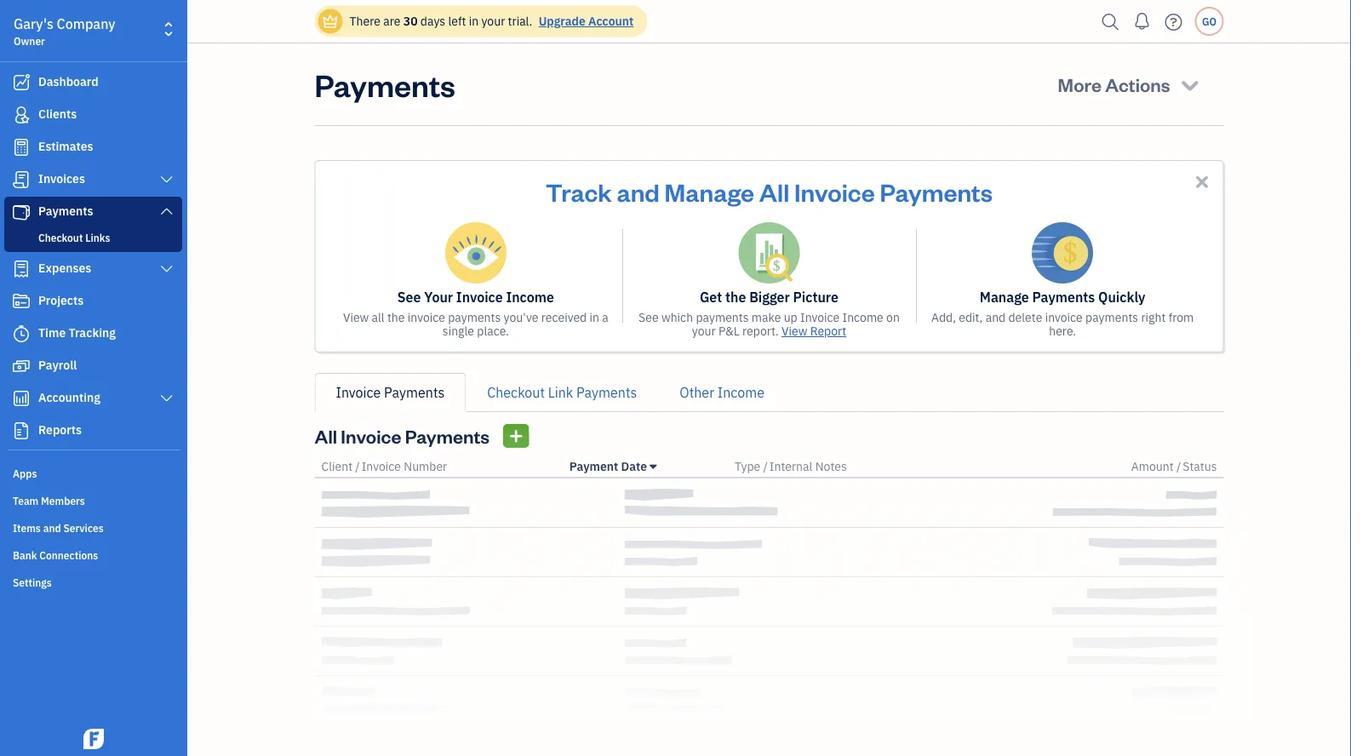 Task type: describe. For each thing, give the bounding box(es) containing it.
connections
[[39, 548, 98, 562]]

estimates link
[[4, 132, 182, 163]]

other income
[[680, 384, 765, 402]]

amount button
[[1132, 459, 1174, 474]]

go button
[[1195, 7, 1224, 36]]

apps
[[13, 467, 37, 480]]

bank connections link
[[4, 542, 182, 567]]

bigger
[[750, 288, 790, 306]]

received
[[541, 310, 587, 325]]

links
[[85, 231, 110, 244]]

type
[[735, 459, 761, 474]]

time tracking
[[38, 325, 116, 341]]

money image
[[11, 358, 32, 375]]

caretdown image
[[650, 460, 657, 474]]

make
[[752, 310, 781, 325]]

manage payments quickly add, edit, and delete invoice payments right from here.
[[932, 288, 1194, 339]]

payment date button
[[570, 459, 657, 474]]

manage inside manage payments quickly add, edit, and delete invoice payments right from here.
[[980, 288, 1029, 306]]

there are 30 days left in your trial. upgrade account
[[350, 13, 634, 29]]

clients link
[[4, 100, 182, 130]]

and for services
[[43, 521, 61, 535]]

estimates
[[38, 138, 93, 154]]

invoices
[[38, 171, 85, 187]]

settings link
[[4, 569, 182, 594]]

there
[[350, 13, 381, 29]]

your
[[424, 288, 453, 306]]

link
[[548, 384, 573, 402]]

payment image
[[11, 204, 32, 221]]

invoice image
[[11, 171, 32, 188]]

invoices link
[[4, 164, 182, 195]]

track and manage all invoice payments
[[546, 175, 993, 207]]

checkout for checkout link payments
[[487, 384, 545, 402]]

invoice inside see your invoice income view all the invoice payments you've received in a single place.
[[456, 288, 503, 306]]

date
[[621, 459, 647, 474]]

items and services
[[13, 521, 104, 535]]

checkout links link
[[8, 227, 179, 248]]

payment
[[570, 459, 619, 474]]

and inside manage payments quickly add, edit, and delete invoice payments right from here.
[[986, 310, 1006, 325]]

payments inside main element
[[38, 203, 93, 219]]

trial.
[[508, 13, 533, 29]]

0 vertical spatial manage
[[665, 175, 755, 207]]

on
[[887, 310, 900, 325]]

picture
[[793, 288, 839, 306]]

crown image
[[322, 12, 339, 30]]

accounting link
[[4, 383, 182, 414]]

go
[[1203, 14, 1217, 28]]

income inside other income link
[[718, 384, 765, 402]]

income inside see which payments make up invoice income on your p&l report.
[[843, 310, 884, 325]]

see for which
[[639, 310, 659, 325]]

left
[[448, 13, 466, 29]]

time
[[38, 325, 66, 341]]

dashboard link
[[4, 67, 182, 98]]

upgrade account link
[[535, 13, 634, 29]]

all
[[372, 310, 385, 325]]

amount
[[1132, 459, 1174, 474]]

expense image
[[11, 261, 32, 278]]

see your invoice income view all the invoice payments you've received in a single place.
[[343, 288, 609, 339]]

payments inside manage payments quickly add, edit, and delete invoice payments right from here.
[[1033, 288, 1095, 306]]

view report
[[782, 323, 847, 339]]

more actions
[[1058, 72, 1171, 96]]

chart image
[[11, 390, 32, 407]]

and for manage
[[617, 175, 660, 207]]

up
[[784, 310, 798, 325]]

place.
[[477, 323, 509, 339]]

payroll link
[[4, 351, 182, 382]]

apps link
[[4, 460, 182, 485]]

see which payments make up invoice income on your p&l report.
[[639, 310, 900, 339]]

view inside see your invoice income view all the invoice payments you've received in a single place.
[[343, 310, 369, 325]]

team members
[[13, 494, 85, 508]]

invoice for payments
[[1046, 310, 1083, 325]]

report
[[811, 323, 847, 339]]

chevron large down image for payments
[[159, 204, 175, 218]]

number
[[404, 459, 447, 474]]

project image
[[11, 293, 32, 310]]

single
[[443, 323, 474, 339]]

you've
[[504, 310, 539, 325]]

internal
[[770, 459, 813, 474]]

payroll
[[38, 357, 77, 373]]

client / invoice number
[[322, 459, 447, 474]]

type / internal notes
[[735, 459, 847, 474]]

more
[[1058, 72, 1102, 96]]

close image
[[1193, 172, 1212, 192]]

/ for invoice
[[355, 459, 360, 474]]

payment date
[[570, 459, 647, 474]]

members
[[41, 494, 85, 508]]

delete
[[1009, 310, 1043, 325]]

reports link
[[4, 416, 182, 446]]

checkout link payments link
[[466, 373, 659, 412]]

see for your
[[398, 288, 421, 306]]

notes
[[816, 459, 847, 474]]

/ for status
[[1177, 459, 1182, 474]]

tracking
[[69, 325, 116, 341]]

get the bigger picture
[[700, 288, 839, 306]]

get
[[700, 288, 722, 306]]

dashboard image
[[11, 74, 32, 91]]



Task type: vqa. For each thing, say whether or not it's contained in the screenshot.
Payments's invoice
yes



Task type: locate. For each thing, give the bounding box(es) containing it.
0 vertical spatial and
[[617, 175, 660, 207]]

dashboard
[[38, 74, 98, 89]]

chevron large down image down the payroll link
[[159, 392, 175, 405]]

0 horizontal spatial invoice
[[408, 310, 445, 325]]

1 horizontal spatial /
[[764, 459, 768, 474]]

3 chevron large down image from the top
[[159, 392, 175, 405]]

payments inside see your invoice income view all the invoice payments you've received in a single place.
[[448, 310, 501, 325]]

checkout link payments
[[487, 384, 637, 402]]

services
[[63, 521, 104, 535]]

search image
[[1097, 9, 1125, 34]]

owner
[[14, 34, 45, 48]]

checkout for checkout links
[[38, 231, 83, 244]]

chevron large down image for accounting
[[159, 392, 175, 405]]

income right other
[[718, 384, 765, 402]]

the right get
[[726, 288, 746, 306]]

chevron large down image up chevron large down icon
[[159, 204, 175, 218]]

notifications image
[[1129, 4, 1156, 38]]

0 vertical spatial your
[[482, 13, 505, 29]]

/ left status in the bottom right of the page
[[1177, 459, 1182, 474]]

0 vertical spatial in
[[469, 13, 479, 29]]

get the bigger picture image
[[739, 222, 800, 284]]

1 horizontal spatial invoice
[[1046, 310, 1083, 325]]

which
[[662, 310, 693, 325]]

0 vertical spatial checkout
[[38, 231, 83, 244]]

checkout
[[38, 231, 83, 244], [487, 384, 545, 402]]

view right make
[[782, 323, 808, 339]]

2 horizontal spatial and
[[986, 310, 1006, 325]]

1 horizontal spatial view
[[782, 323, 808, 339]]

your left p&l on the top of the page
[[692, 323, 716, 339]]

1 vertical spatial manage
[[980, 288, 1029, 306]]

payments down quickly
[[1086, 310, 1139, 325]]

gary's company owner
[[14, 15, 115, 48]]

items
[[13, 521, 41, 535]]

1 vertical spatial see
[[639, 310, 659, 325]]

0 horizontal spatial see
[[398, 288, 421, 306]]

invoice inside see which payments make up invoice income on your p&l report.
[[801, 310, 840, 325]]

type button
[[735, 459, 761, 474]]

1 horizontal spatial all
[[760, 175, 790, 207]]

1 horizontal spatial income
[[718, 384, 765, 402]]

2 horizontal spatial /
[[1177, 459, 1182, 474]]

0 horizontal spatial your
[[482, 13, 505, 29]]

in inside see your invoice income view all the invoice payments you've received in a single place.
[[590, 310, 600, 325]]

payments
[[315, 64, 456, 104], [880, 175, 993, 207], [38, 203, 93, 219], [1033, 288, 1095, 306], [384, 384, 445, 402], [577, 384, 637, 402], [405, 424, 490, 448]]

go to help image
[[1160, 9, 1188, 34]]

report.
[[743, 323, 779, 339]]

gary's
[[14, 15, 54, 33]]

checkout links
[[38, 231, 110, 244]]

0 horizontal spatial payments
[[448, 310, 501, 325]]

invoice payments
[[336, 384, 445, 402]]

a
[[602, 310, 609, 325]]

2 horizontal spatial payments
[[1086, 310, 1139, 325]]

all invoice payments
[[315, 424, 490, 448]]

0 vertical spatial see
[[398, 288, 421, 306]]

income up you've
[[506, 288, 554, 306]]

days
[[421, 13, 446, 29]]

checkout inside 'checkout links' link
[[38, 231, 83, 244]]

1 horizontal spatial in
[[590, 310, 600, 325]]

and right items
[[43, 521, 61, 535]]

2 horizontal spatial income
[[843, 310, 884, 325]]

the right all
[[387, 310, 405, 325]]

income inside see your invoice income view all the invoice payments you've received in a single place.
[[506, 288, 554, 306]]

1 horizontal spatial the
[[726, 288, 746, 306]]

1 horizontal spatial payments
[[696, 310, 749, 325]]

add a new payment image
[[508, 426, 524, 446]]

your inside see which payments make up invoice income on your p&l report.
[[692, 323, 716, 339]]

in left "a"
[[590, 310, 600, 325]]

1 invoice from the left
[[408, 310, 445, 325]]

more actions button
[[1043, 64, 1217, 105]]

2 / from the left
[[764, 459, 768, 474]]

p&l
[[719, 323, 740, 339]]

expenses link
[[4, 254, 182, 284]]

1 horizontal spatial see
[[639, 310, 659, 325]]

projects
[[38, 293, 84, 308]]

0 horizontal spatial income
[[506, 288, 554, 306]]

your left trial.
[[482, 13, 505, 29]]

payments down get
[[696, 310, 749, 325]]

items and services link
[[4, 514, 182, 540]]

chevrondown image
[[1179, 72, 1202, 96]]

0 horizontal spatial all
[[315, 424, 337, 448]]

/ for internal
[[764, 459, 768, 474]]

upgrade
[[539, 13, 586, 29]]

1 horizontal spatial your
[[692, 323, 716, 339]]

checkout up add a new payment icon
[[487, 384, 545, 402]]

0 vertical spatial the
[[726, 288, 746, 306]]

0 vertical spatial chevron large down image
[[159, 173, 175, 187]]

payments down your
[[448, 310, 501, 325]]

account
[[589, 13, 634, 29]]

1 payments from the left
[[448, 310, 501, 325]]

invoice inside see your invoice income view all the invoice payments you've received in a single place.
[[408, 310, 445, 325]]

invoice payments link
[[315, 373, 466, 412]]

see left your
[[398, 288, 421, 306]]

0 horizontal spatial checkout
[[38, 231, 83, 244]]

expenses
[[38, 260, 91, 276]]

2 chevron large down image from the top
[[159, 204, 175, 218]]

/
[[355, 459, 360, 474], [764, 459, 768, 474], [1177, 459, 1182, 474]]

status
[[1183, 459, 1217, 474]]

2 vertical spatial chevron large down image
[[159, 392, 175, 405]]

0 horizontal spatial manage
[[665, 175, 755, 207]]

main element
[[0, 0, 230, 756]]

1 vertical spatial your
[[692, 323, 716, 339]]

timer image
[[11, 325, 32, 342]]

0 horizontal spatial in
[[469, 13, 479, 29]]

the inside see your invoice income view all the invoice payments you've received in a single place.
[[387, 310, 405, 325]]

payments link
[[4, 197, 182, 227]]

/ right client on the left bottom
[[355, 459, 360, 474]]

1 vertical spatial checkout
[[487, 384, 545, 402]]

view left all
[[343, 310, 369, 325]]

see
[[398, 288, 421, 306], [639, 310, 659, 325]]

invoice for your
[[408, 310, 445, 325]]

chevron large down image up payments link
[[159, 173, 175, 187]]

edit,
[[959, 310, 983, 325]]

in right left
[[469, 13, 479, 29]]

1 vertical spatial all
[[315, 424, 337, 448]]

2 vertical spatial and
[[43, 521, 61, 535]]

and right track at the left top of the page
[[617, 175, 660, 207]]

all up get the bigger picture
[[760, 175, 790, 207]]

quickly
[[1099, 288, 1146, 306]]

the
[[726, 288, 746, 306], [387, 310, 405, 325]]

0 vertical spatial all
[[760, 175, 790, 207]]

0 horizontal spatial view
[[343, 310, 369, 325]]

1 vertical spatial income
[[843, 310, 884, 325]]

chevron large down image inside payments link
[[159, 204, 175, 218]]

invoice down your
[[408, 310, 445, 325]]

0 vertical spatial income
[[506, 288, 554, 306]]

1 horizontal spatial and
[[617, 175, 660, 207]]

team
[[13, 494, 39, 508]]

all up client on the left bottom
[[315, 424, 337, 448]]

your
[[482, 13, 505, 29], [692, 323, 716, 339]]

see your invoice income image
[[445, 222, 507, 284]]

reports
[[38, 422, 82, 438]]

2 invoice from the left
[[1046, 310, 1083, 325]]

client
[[322, 459, 353, 474]]

team members link
[[4, 487, 182, 513]]

projects link
[[4, 286, 182, 317]]

in
[[469, 13, 479, 29], [590, 310, 600, 325]]

1 vertical spatial chevron large down image
[[159, 204, 175, 218]]

bank
[[13, 548, 37, 562]]

manage payments quickly image
[[1032, 222, 1094, 284]]

settings
[[13, 576, 52, 589]]

payments for add,
[[1086, 310, 1139, 325]]

are
[[383, 13, 401, 29]]

payments inside see which payments make up invoice income on your p&l report.
[[696, 310, 749, 325]]

checkout up expenses
[[38, 231, 83, 244]]

time tracking link
[[4, 319, 182, 349]]

invoice
[[408, 310, 445, 325], [1046, 310, 1083, 325]]

payments for income
[[448, 310, 501, 325]]

/ right type "button"
[[764, 459, 768, 474]]

chevron large down image
[[159, 173, 175, 187], [159, 204, 175, 218], [159, 392, 175, 405]]

0 horizontal spatial /
[[355, 459, 360, 474]]

manage
[[665, 175, 755, 207], [980, 288, 1029, 306]]

see inside see your invoice income view all the invoice payments you've received in a single place.
[[398, 288, 421, 306]]

payments
[[448, 310, 501, 325], [696, 310, 749, 325], [1086, 310, 1139, 325]]

chevron large down image
[[159, 262, 175, 276]]

1 vertical spatial and
[[986, 310, 1006, 325]]

payments inside manage payments quickly add, edit, and delete invoice payments right from here.
[[1086, 310, 1139, 325]]

report image
[[11, 422, 32, 439]]

1 horizontal spatial checkout
[[487, 384, 545, 402]]

invoice inside manage payments quickly add, edit, and delete invoice payments right from here.
[[1046, 310, 1083, 325]]

3 / from the left
[[1177, 459, 1182, 474]]

view
[[343, 310, 369, 325], [782, 323, 808, 339]]

accounting
[[38, 390, 100, 405]]

2 payments from the left
[[696, 310, 749, 325]]

freshbooks image
[[80, 729, 107, 749]]

bank connections
[[13, 548, 98, 562]]

invoice right delete
[[1046, 310, 1083, 325]]

other income link
[[659, 373, 786, 412]]

0 horizontal spatial and
[[43, 521, 61, 535]]

and
[[617, 175, 660, 207], [986, 310, 1006, 325], [43, 521, 61, 535]]

2 vertical spatial income
[[718, 384, 765, 402]]

3 payments from the left
[[1086, 310, 1139, 325]]

add,
[[932, 310, 956, 325]]

0 horizontal spatial the
[[387, 310, 405, 325]]

1 vertical spatial the
[[387, 310, 405, 325]]

1 chevron large down image from the top
[[159, 173, 175, 187]]

chevron large down image for invoices
[[159, 173, 175, 187]]

1 vertical spatial in
[[590, 310, 600, 325]]

and inside the "items and services" link
[[43, 521, 61, 535]]

income left on
[[843, 310, 884, 325]]

1 / from the left
[[355, 459, 360, 474]]

see left which
[[639, 310, 659, 325]]

1 horizontal spatial manage
[[980, 288, 1029, 306]]

actions
[[1106, 72, 1171, 96]]

track
[[546, 175, 612, 207]]

and right edit,
[[986, 310, 1006, 325]]

see inside see which payments make up invoice income on your p&l report.
[[639, 310, 659, 325]]

company
[[57, 15, 115, 33]]

30
[[403, 13, 418, 29]]

client image
[[11, 106, 32, 123]]

checkout inside 'checkout link payments' link
[[487, 384, 545, 402]]

estimate image
[[11, 139, 32, 156]]



